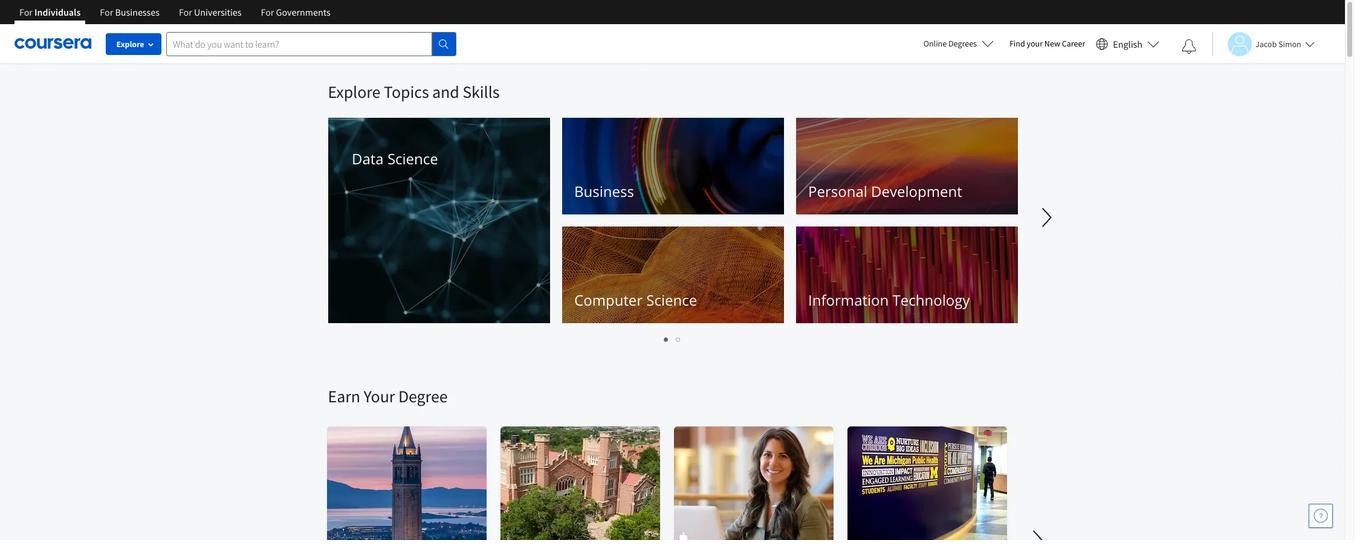 Task type: locate. For each thing, give the bounding box(es) containing it.
personal development link
[[796, 118, 1018, 215]]

4 for from the left
[[261, 6, 274, 18]]

1 vertical spatial science
[[646, 290, 697, 310]]

data science image
[[328, 118, 550, 323]]

for left individuals
[[19, 6, 33, 18]]

1 vertical spatial explore
[[328, 81, 381, 103]]

1 vertical spatial next slide image
[[1023, 526, 1052, 541]]

find
[[1010, 38, 1025, 49]]

1 horizontal spatial science
[[646, 290, 697, 310]]

data science
[[352, 149, 438, 169]]

next slide image
[[1032, 203, 1061, 232], [1023, 526, 1052, 541]]

show notifications image
[[1182, 39, 1197, 54]]

for businesses
[[100, 6, 160, 18]]

next slide image inside earn your degree carousel element
[[1023, 526, 1052, 541]]

explore
[[116, 39, 144, 50], [328, 81, 381, 103]]

for left businesses at left
[[100, 6, 113, 18]]

for left governments
[[261, 6, 274, 18]]

skills
[[463, 81, 500, 103]]

new
[[1045, 38, 1061, 49]]

master of science in computer science degree by university of colorado boulder, image
[[500, 427, 661, 541]]

science right data
[[387, 149, 438, 169]]

for for governments
[[261, 6, 274, 18]]

help center image
[[1314, 509, 1328, 524]]

information technology image
[[796, 227, 1018, 323]]

for individuals
[[19, 6, 81, 18]]

science
[[387, 149, 438, 169], [646, 290, 697, 310]]

degree
[[398, 386, 448, 408]]

explore left topics at the top
[[328, 81, 381, 103]]

online degrees button
[[914, 30, 1004, 57]]

data science link
[[328, 118, 550, 323]]

1 for from the left
[[19, 6, 33, 18]]

english button
[[1092, 24, 1165, 63]]

list
[[328, 333, 1017, 346]]

for
[[19, 6, 33, 18], [100, 6, 113, 18], [179, 6, 192, 18], [261, 6, 274, 18]]

science up 1
[[646, 290, 697, 310]]

find your new career
[[1010, 38, 1086, 49]]

explore down for businesses
[[116, 39, 144, 50]]

information technology link
[[796, 227, 1018, 323]]

governments
[[276, 6, 331, 18]]

0 vertical spatial next slide image
[[1032, 203, 1061, 232]]

personal development
[[808, 181, 962, 201]]

1 horizontal spatial explore
[[328, 81, 381, 103]]

computer science
[[574, 290, 697, 310]]

science for computer science
[[646, 290, 697, 310]]

for for businesses
[[100, 6, 113, 18]]

3 for from the left
[[179, 6, 192, 18]]

0 horizontal spatial explore
[[116, 39, 144, 50]]

online degrees
[[924, 38, 977, 49]]

list containing 1
[[328, 333, 1017, 346]]

information
[[808, 290, 889, 310]]

0 vertical spatial science
[[387, 149, 438, 169]]

What do you want to learn? text field
[[166, 32, 432, 56]]

and
[[432, 81, 459, 103]]

2 for from the left
[[100, 6, 113, 18]]

1 button
[[661, 333, 673, 346]]

0 vertical spatial explore
[[116, 39, 144, 50]]

None search field
[[166, 32, 457, 56]]

topics
[[384, 81, 429, 103]]

english
[[1113, 38, 1143, 50]]

explore inside dropdown button
[[116, 39, 144, 50]]

earn
[[328, 386, 360, 408]]

for left "universities"
[[179, 6, 192, 18]]

jacob
[[1256, 38, 1277, 49]]

next slide image inside explore topics and skills carousel element
[[1032, 203, 1061, 232]]

explore for explore topics and skills
[[328, 81, 381, 103]]

explore for explore
[[116, 39, 144, 50]]

banner navigation
[[10, 0, 340, 33]]

science for data science
[[387, 149, 438, 169]]

0 horizontal spatial science
[[387, 149, 438, 169]]



Task type: vqa. For each thing, say whether or not it's contained in the screenshot.
Guided
no



Task type: describe. For each thing, give the bounding box(es) containing it.
online
[[924, 38, 947, 49]]

technology
[[892, 290, 970, 310]]

next slide image for earn your degree
[[1023, 526, 1052, 541]]

earn your degree
[[328, 386, 448, 408]]

computer science link
[[562, 227, 784, 323]]

next slide image for explore topics and skills
[[1032, 203, 1061, 232]]

for universities
[[179, 6, 242, 18]]

development
[[871, 181, 962, 201]]

career
[[1062, 38, 1086, 49]]

for for individuals
[[19, 6, 33, 18]]

degrees
[[949, 38, 977, 49]]

list inside explore topics and skills carousel element
[[328, 333, 1017, 346]]

computer
[[574, 290, 643, 310]]

coursera image
[[15, 34, 91, 53]]

your
[[364, 386, 395, 408]]

information technology
[[808, 290, 970, 310]]

2
[[676, 334, 681, 345]]

explore topics and skills carousel element
[[322, 64, 1354, 349]]

business link
[[562, 118, 784, 215]]

explore button
[[106, 33, 161, 55]]

find your new career link
[[1004, 36, 1092, 51]]

businesses
[[115, 6, 160, 18]]

individuals
[[35, 6, 81, 18]]

personal
[[808, 181, 867, 201]]

for for universities
[[179, 6, 192, 18]]

business image
[[562, 118, 784, 215]]

1
[[664, 334, 669, 345]]

master of business administration (imba) degree by university of illinois at urbana-champaign, image
[[674, 427, 834, 541]]

master of advanced study in engineering degree by university of california, berkeley, image
[[327, 427, 487, 541]]

your
[[1027, 38, 1043, 49]]

master of public health degree by university of michigan, image
[[847, 427, 1008, 541]]

explore topics and skills
[[328, 81, 500, 103]]

universities
[[194, 6, 242, 18]]

business
[[574, 181, 634, 201]]

data
[[352, 149, 383, 169]]

jacob simon
[[1256, 38, 1302, 49]]

for governments
[[261, 6, 331, 18]]

2 button
[[673, 333, 685, 346]]

simon
[[1279, 38, 1302, 49]]

jacob simon button
[[1212, 32, 1315, 56]]

earn your degree carousel element
[[322, 349, 1354, 541]]

personal development image
[[796, 118, 1018, 215]]

computer science image
[[562, 227, 784, 323]]



